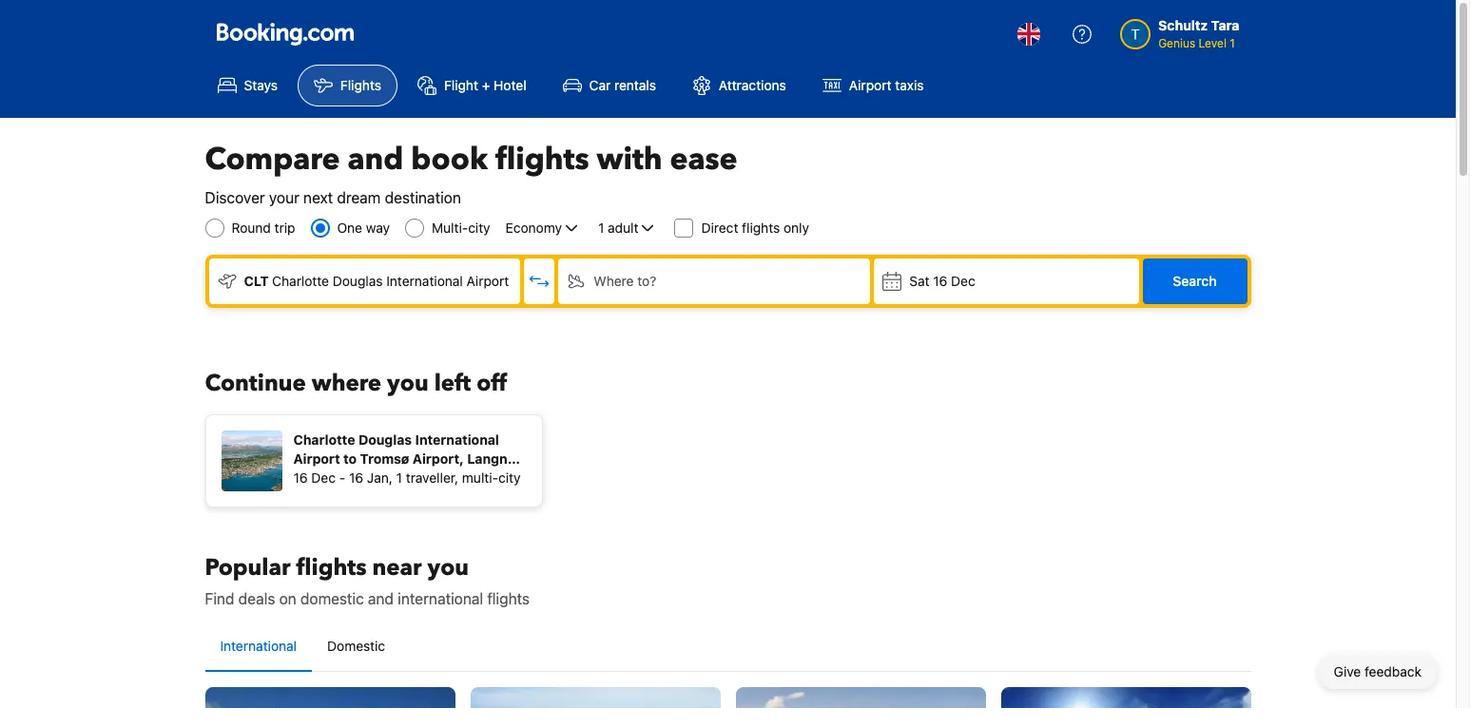 Task type: describe. For each thing, give the bounding box(es) containing it.
airport taxis
[[849, 77, 924, 93]]

16 inside popup button
[[933, 273, 948, 289]]

attractions link
[[676, 65, 802, 107]]

sat
[[909, 273, 930, 289]]

economy
[[506, 220, 562, 236]]

0 vertical spatial you
[[387, 368, 429, 399]]

next
[[303, 189, 333, 206]]

2 vertical spatial 1
[[396, 470, 402, 486]]

0 vertical spatial city
[[468, 220, 490, 236]]

16 dec - 16 jan, 1 traveller, multi-city link
[[221, 419, 539, 492]]

schultz tara genius level 1
[[1158, 17, 1240, 50]]

left
[[434, 368, 471, 399]]

popular
[[205, 553, 291, 584]]

flights
[[340, 77, 381, 93]]

find
[[205, 591, 234, 608]]

round trip
[[232, 220, 295, 236]]

16 dec - 16 jan, 1 traveller, multi-city
[[293, 470, 521, 486]]

international button
[[205, 622, 312, 671]]

flights left only
[[742, 220, 780, 236]]

popular flights near you find deals on domestic and international flights
[[205, 553, 530, 608]]

ease
[[670, 139, 738, 181]]

domestic
[[300, 591, 364, 608]]

level
[[1199, 36, 1227, 50]]

continue
[[205, 368, 306, 399]]

with
[[597, 139, 662, 181]]

1 inside schultz tara genius level 1
[[1230, 36, 1235, 50]]

rentals
[[614, 77, 656, 93]]

on
[[279, 591, 296, 608]]

flight
[[444, 77, 478, 93]]

feedback
[[1365, 664, 1422, 680]]

0 vertical spatial international
[[386, 273, 463, 289]]

stays link
[[201, 65, 294, 107]]

+
[[482, 77, 490, 93]]

flights inside compare and book flights with ease discover your next dream destination
[[495, 139, 589, 181]]

near
[[372, 553, 422, 584]]

traveller,
[[406, 470, 458, 486]]

compare
[[205, 139, 340, 181]]

search
[[1173, 273, 1217, 289]]

discover
[[205, 189, 265, 206]]

1 inside 'popup button'
[[598, 220, 604, 236]]

multi-city
[[432, 220, 490, 236]]

only
[[784, 220, 809, 236]]

hotel
[[494, 77, 526, 93]]

genius
[[1158, 36, 1196, 50]]

charlotte
[[272, 273, 329, 289]]

-
[[339, 470, 345, 486]]

search button
[[1143, 259, 1247, 304]]

clt charlotte douglas international airport
[[244, 273, 509, 289]]

flight + hotel link
[[401, 65, 543, 107]]

direct flights only
[[701, 220, 809, 236]]

jan,
[[367, 470, 393, 486]]

deals
[[238, 591, 275, 608]]

give
[[1334, 664, 1361, 680]]



Task type: vqa. For each thing, say whether or not it's contained in the screenshot.
the Discover on the top of the page
yes



Task type: locate. For each thing, give the bounding box(es) containing it.
and down near at left bottom
[[368, 591, 394, 608]]

city
[[468, 220, 490, 236], [498, 470, 521, 486]]

0 horizontal spatial dec
[[311, 470, 336, 486]]

where to? button
[[559, 259, 870, 304]]

car rentals link
[[546, 65, 672, 107]]

1 vertical spatial 1
[[598, 220, 604, 236]]

dec left -
[[311, 470, 336, 486]]

0 horizontal spatial city
[[468, 220, 490, 236]]

car rentals
[[589, 77, 656, 93]]

tab list
[[205, 622, 1251, 673]]

16 left -
[[293, 470, 308, 486]]

and inside popular flights near you find deals on domestic and international flights
[[368, 591, 394, 608]]

1 vertical spatial city
[[498, 470, 521, 486]]

city left economy
[[468, 220, 490, 236]]

tab list containing international
[[205, 622, 1251, 673]]

flights up economy
[[495, 139, 589, 181]]

international
[[398, 591, 483, 608]]

1 horizontal spatial dec
[[951, 273, 975, 289]]

way
[[366, 220, 390, 236]]

1 horizontal spatial 16
[[349, 470, 363, 486]]

sat 16 dec
[[909, 273, 975, 289]]

1 horizontal spatial city
[[498, 470, 521, 486]]

1 left adult
[[598, 220, 604, 236]]

multi-
[[462, 470, 498, 486]]

1 horizontal spatial international
[[386, 273, 463, 289]]

your
[[269, 189, 299, 206]]

1 right jan,
[[396, 470, 402, 486]]

international down multi-
[[386, 273, 463, 289]]

0 vertical spatial and
[[348, 139, 404, 181]]

tara
[[1211, 17, 1240, 33]]

flights up "domestic"
[[296, 553, 367, 584]]

to?
[[637, 273, 656, 289]]

0 horizontal spatial 16
[[293, 470, 308, 486]]

16
[[933, 273, 948, 289], [293, 470, 308, 486], [349, 470, 363, 486]]

round
[[232, 220, 271, 236]]

you inside popular flights near you find deals on domestic and international flights
[[428, 553, 469, 584]]

attractions
[[719, 77, 786, 93]]

1 vertical spatial airport
[[467, 273, 509, 289]]

international down deals
[[220, 638, 297, 654]]

1 down tara
[[1230, 36, 1235, 50]]

flight + hotel
[[444, 77, 526, 93]]

1 adult
[[598, 220, 639, 236]]

multi-
[[432, 220, 468, 236]]

where to?
[[594, 273, 656, 289]]

taxis
[[895, 77, 924, 93]]

0 horizontal spatial 1
[[396, 470, 402, 486]]

domestic button
[[312, 622, 400, 671]]

domestic
[[327, 638, 385, 654]]

clt
[[244, 273, 269, 289]]

international
[[386, 273, 463, 289], [220, 638, 297, 654]]

you
[[387, 368, 429, 399], [428, 553, 469, 584]]

flights link
[[298, 65, 397, 107]]

airport left taxis
[[849, 77, 892, 93]]

and
[[348, 139, 404, 181], [368, 591, 394, 608]]

airport taxis link
[[806, 65, 940, 107]]

16 right sat
[[933, 273, 948, 289]]

stays
[[244, 77, 278, 93]]

dream
[[337, 189, 381, 206]]

douglas
[[333, 273, 383, 289]]

continue where you left off
[[205, 368, 507, 399]]

1 vertical spatial dec
[[311, 470, 336, 486]]

1 vertical spatial you
[[428, 553, 469, 584]]

airport down multi-city
[[467, 273, 509, 289]]

where
[[594, 273, 634, 289]]

airport
[[849, 77, 892, 93], [467, 273, 509, 289]]

you left left
[[387, 368, 429, 399]]

0 vertical spatial airport
[[849, 77, 892, 93]]

flights
[[495, 139, 589, 181], [742, 220, 780, 236], [296, 553, 367, 584], [487, 591, 530, 608]]

give feedback
[[1334, 664, 1422, 680]]

booking.com logo image
[[216, 22, 353, 45], [216, 22, 353, 45]]

you up international
[[428, 553, 469, 584]]

0 horizontal spatial international
[[220, 638, 297, 654]]

dec right sat
[[951, 273, 975, 289]]

1
[[1230, 36, 1235, 50], [598, 220, 604, 236], [396, 470, 402, 486]]

compare and book flights with ease discover your next dream destination
[[205, 139, 738, 206]]

1 horizontal spatial 1
[[598, 220, 604, 236]]

dec
[[951, 273, 975, 289], [311, 470, 336, 486]]

destination
[[385, 189, 461, 206]]

0 horizontal spatial airport
[[467, 273, 509, 289]]

flights right international
[[487, 591, 530, 608]]

sat 16 dec button
[[874, 259, 1139, 304]]

and inside compare and book flights with ease discover your next dream destination
[[348, 139, 404, 181]]

trip
[[275, 220, 295, 236]]

one
[[337, 220, 362, 236]]

car
[[589, 77, 611, 93]]

2 horizontal spatial 1
[[1230, 36, 1235, 50]]

adult
[[608, 220, 639, 236]]

1 vertical spatial international
[[220, 638, 297, 654]]

16 right -
[[349, 470, 363, 486]]

1 horizontal spatial airport
[[849, 77, 892, 93]]

book
[[411, 139, 488, 181]]

one way
[[337, 220, 390, 236]]

give feedback button
[[1319, 655, 1437, 689]]

1 adult button
[[596, 217, 659, 240]]

schultz
[[1158, 17, 1208, 33]]

dec inside popup button
[[951, 273, 975, 289]]

0 vertical spatial dec
[[951, 273, 975, 289]]

off
[[477, 368, 507, 399]]

international inside button
[[220, 638, 297, 654]]

2 horizontal spatial 16
[[933, 273, 948, 289]]

0 vertical spatial 1
[[1230, 36, 1235, 50]]

where
[[312, 368, 381, 399]]

city right traveller,
[[498, 470, 521, 486]]

1 vertical spatial and
[[368, 591, 394, 608]]

direct
[[701, 220, 738, 236]]

and up dream
[[348, 139, 404, 181]]



